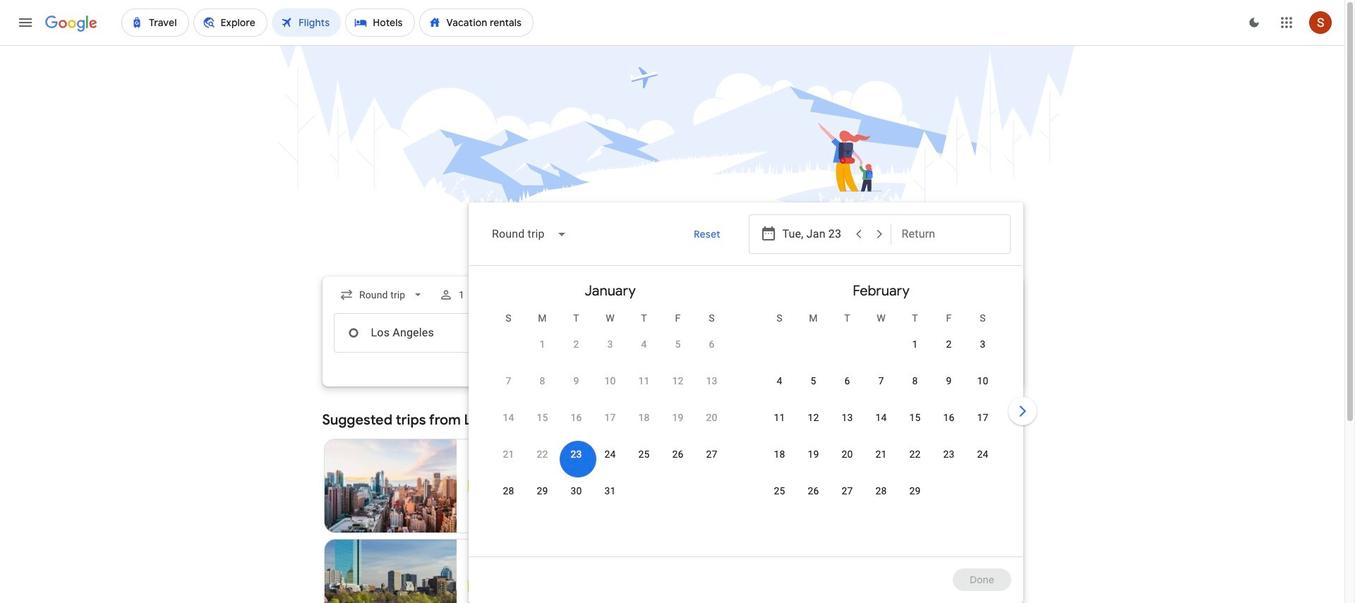 Task type: locate. For each thing, give the bounding box(es) containing it.
tue, jan 16 element
[[571, 411, 582, 425]]

thu, feb 29 element
[[910, 484, 921, 499]]

thu, jan 25 element
[[639, 448, 650, 462]]

thu, jan 11 element
[[639, 374, 650, 388]]

sun, feb 25 element
[[774, 484, 786, 499]]

thu, feb 1 element
[[913, 338, 918, 352]]

row
[[526, 326, 729, 371], [899, 326, 1000, 371], [492, 368, 729, 408], [763, 368, 1000, 408], [492, 405, 729, 445], [763, 405, 1000, 445], [492, 441, 729, 482], [763, 441, 1000, 482], [492, 478, 627, 518], [763, 478, 933, 518]]

None field
[[481, 218, 578, 251], [334, 282, 431, 308], [481, 218, 578, 251], [334, 282, 431, 308]]

fri, jan 12 element
[[673, 374, 684, 388]]

thu, jan 18 element
[[639, 411, 650, 425]]

next image
[[1006, 395, 1040, 429]]

thu, jan 4 element
[[642, 338, 647, 352]]

tue, jan 9 element
[[574, 374, 579, 388]]

mon, jan 22 element
[[537, 448, 548, 462]]

wed, jan 10 element
[[605, 374, 616, 388]]

thu, feb 8 element
[[913, 374, 918, 388]]

tue, feb 20 element
[[842, 448, 853, 462]]

tue, jan 23, departure date. element
[[571, 448, 582, 462]]

sat, jan 27 element
[[707, 448, 718, 462]]

Flight search field
[[311, 203, 1040, 604]]

row group
[[475, 272, 746, 552], [746, 272, 1017, 552]]

tue, feb 13 element
[[842, 411, 853, 425]]

mon, feb 19 element
[[808, 448, 820, 462]]

None text field
[[334, 314, 533, 353]]

mon, jan 29 element
[[537, 484, 548, 499]]

sun, jan 7 element
[[506, 374, 512, 388]]

Departure text field
[[783, 215, 848, 254], [783, 314, 880, 352]]

tue, jan 30 element
[[571, 484, 582, 499]]

row up wed, feb 28 element
[[763, 441, 1000, 482]]

0 vertical spatial return text field
[[902, 215, 1000, 254]]

sat, feb 3 element
[[981, 338, 986, 352]]

grid inside "flight" search box
[[475, 272, 1017, 566]]

thu, feb 22 element
[[910, 448, 921, 462]]

row up 'wed, feb 21' element
[[763, 405, 1000, 445]]

sat, jan 13 element
[[707, 374, 718, 388]]

fri, feb 9 element
[[947, 374, 952, 388]]

1 vertical spatial return text field
[[902, 314, 1000, 352]]

1 vertical spatial departure text field
[[783, 314, 880, 352]]

0 vertical spatial departure text field
[[783, 215, 848, 254]]

sat, jan 20 element
[[707, 411, 718, 425]]

row up "wed, feb 14" element
[[763, 368, 1000, 408]]

fri, jan 19 element
[[673, 411, 684, 425]]

thu, feb 15 element
[[910, 411, 921, 425]]

sun, jan 21 element
[[503, 448, 515, 462]]

spirit image
[[468, 581, 480, 593]]

tue, feb 27 element
[[842, 484, 853, 499]]

grid
[[475, 272, 1017, 566]]

Return text field
[[902, 215, 1000, 254], [902, 314, 1000, 352]]



Task type: describe. For each thing, give the bounding box(es) containing it.
main menu image
[[17, 14, 34, 31]]

sun, feb 18 element
[[774, 448, 786, 462]]

sun, feb 4 element
[[777, 374, 783, 388]]

spirit image
[[468, 481, 480, 492]]

change appearance image
[[1238, 6, 1272, 40]]

fri, feb 2 element
[[947, 338, 952, 352]]

sat, feb 24 element
[[978, 448, 989, 462]]

wed, jan 17 element
[[605, 411, 616, 425]]

fri, jan 5 element
[[675, 338, 681, 352]]

row down mon, jan 22 element
[[492, 478, 627, 518]]

wed, feb 7 element
[[879, 374, 885, 388]]

wed, feb 21 element
[[876, 448, 887, 462]]

sun, jan 14 element
[[503, 411, 515, 425]]

2 row group from the left
[[746, 272, 1017, 552]]

sun, jan 28 element
[[503, 484, 515, 499]]

mon, feb 26 element
[[808, 484, 820, 499]]

fri, feb 16 element
[[944, 411, 955, 425]]

fri, feb 23 element
[[944, 448, 955, 462]]

row up wed, jan 31 element
[[492, 441, 729, 482]]

tue, feb 6 element
[[845, 374, 851, 388]]

row up fri, feb 9 element
[[899, 326, 1000, 371]]

sat, feb 17 element
[[978, 411, 989, 425]]

wed, feb 14 element
[[876, 411, 887, 425]]

row up wed, jan 24 element
[[492, 405, 729, 445]]

wed, jan 3 element
[[608, 338, 613, 352]]

wed, jan 24 element
[[605, 448, 616, 462]]

wed, feb 28 element
[[876, 484, 887, 499]]

mon, feb 12 element
[[808, 411, 820, 425]]

row down tue, feb 20 "element" on the right
[[763, 478, 933, 518]]

suggested trips from los angeles region
[[322, 404, 1023, 604]]

1 return text field from the top
[[902, 215, 1000, 254]]

sat, jan 6 element
[[709, 338, 715, 352]]

mon, jan 15 element
[[537, 411, 548, 425]]

mon, feb 5 element
[[811, 374, 817, 388]]

wed, jan 31 element
[[605, 484, 616, 499]]

sun, feb 11 element
[[774, 411, 786, 425]]

row up wed, jan 10 element
[[526, 326, 729, 371]]

1 departure text field from the top
[[783, 215, 848, 254]]

fri, jan 26 element
[[673, 448, 684, 462]]

sat, feb 10 element
[[978, 374, 989, 388]]

mon, jan 1 element
[[540, 338, 546, 352]]

row up wed, jan 17 element at left
[[492, 368, 729, 408]]

mon, jan 8 element
[[540, 374, 546, 388]]

tue, jan 2 element
[[574, 338, 579, 352]]

2 departure text field from the top
[[783, 314, 880, 352]]

2 return text field from the top
[[902, 314, 1000, 352]]

1 row group from the left
[[475, 272, 746, 552]]



Task type: vqa. For each thing, say whether or not it's contained in the screenshot.
Sat, Jan 13 element
yes



